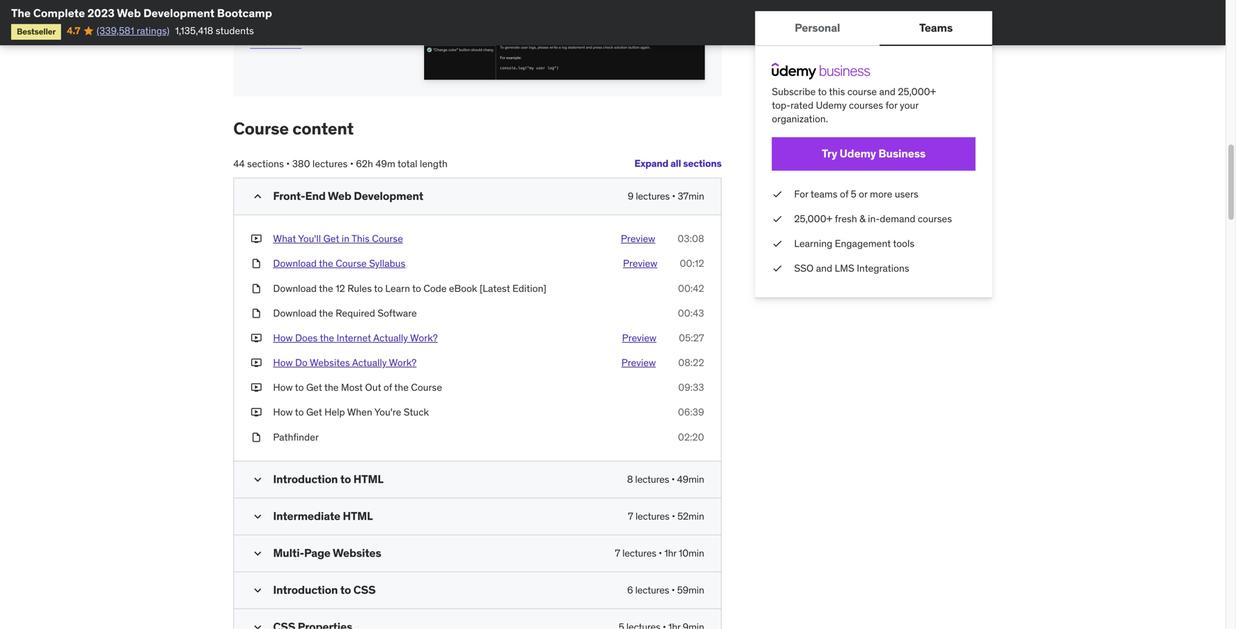 Task type: describe. For each thing, give the bounding box(es) containing it.
lectures right "380"
[[312, 157, 348, 170]]

help
[[325, 407, 345, 419]]

introduction to html
[[273, 473, 383, 487]]

1 vertical spatial udemy
[[840, 147, 876, 161]]

1 vertical spatial development
[[354, 189, 423, 203]]

[latest
[[480, 282, 510, 295]]

demand
[[880, 213, 915, 225]]

the right does
[[320, 332, 334, 345]]

(339,581 ratings)
[[97, 24, 169, 37]]

to for introduction to html
[[340, 473, 351, 487]]

the
[[11, 6, 31, 20]]

for teams of 5 or more users
[[794, 188, 919, 200]]

8
[[627, 474, 633, 486]]

to for how to get the most out of the course
[[295, 382, 304, 394]]

get for the
[[306, 382, 322, 394]]

sections inside expand all sections dropdown button
[[683, 157, 722, 170]]

small image for introduction to css
[[251, 584, 265, 598]]

content
[[292, 118, 354, 139]]

25,000+ inside subscribe to this course and 25,000+ top‑rated udemy courses for your organization.
[[898, 85, 936, 98]]

the complete 2023 web development bootcamp
[[11, 6, 272, 20]]

the left most
[[324, 382, 339, 394]]

1,135,418 students
[[175, 24, 254, 37]]

teams button
[[880, 11, 992, 45]]

00:43
[[678, 307, 704, 320]]

edition]
[[512, 282, 546, 295]]

08:22
[[678, 357, 704, 369]]

software
[[378, 307, 417, 320]]

expand all sections
[[634, 157, 722, 170]]

03:08
[[678, 233, 704, 245]]

05:27
[[679, 332, 704, 345]]

page
[[304, 547, 330, 561]]

small image for front-end web development
[[251, 190, 265, 204]]

multi-page websites
[[273, 547, 381, 561]]

expand all sections button
[[634, 150, 722, 178]]

courses inside subscribe to this course and 25,000+ top‑rated udemy courses for your organization.
[[849, 99, 883, 112]]

see
[[250, 35, 267, 48]]

see a demo
[[250, 35, 302, 48]]

your
[[900, 99, 919, 112]]

0 horizontal spatial 25,000+
[[794, 213, 833, 225]]

to for introduction to css
[[340, 583, 351, 598]]

what you'll get in this course
[[273, 233, 403, 245]]

6 lectures • 59min
[[627, 585, 704, 597]]

course up syllabus in the left top of the page
[[372, 233, 403, 245]]

to left code
[[412, 282, 421, 295]]

pathfinder
[[273, 431, 319, 444]]

lectures for web
[[636, 190, 670, 203]]

• for intermediate html
[[672, 511, 675, 523]]

• left 62h 49m at the left top
[[350, 157, 354, 170]]

09:33
[[678, 382, 704, 394]]

most
[[341, 382, 363, 394]]

1 vertical spatial work?
[[389, 357, 417, 369]]

teams
[[811, 188, 838, 200]]

and inside subscribe to this course and 25,000+ top‑rated udemy courses for your organization.
[[879, 85, 896, 98]]

lms
[[835, 262, 854, 275]]

0 vertical spatial work?
[[410, 332, 438, 345]]

syllabus
[[369, 258, 405, 270]]

course down in
[[336, 258, 367, 270]]

a
[[269, 35, 275, 48]]

fresh
[[835, 213, 857, 225]]

in-
[[868, 213, 880, 225]]

sso
[[794, 262, 814, 275]]

this
[[352, 233, 370, 245]]

8 lectures • 49min
[[627, 474, 704, 486]]

download for download the course syllabus
[[273, 258, 317, 270]]

how does the internet actually work?
[[273, 332, 438, 345]]

7 for multi-page websites
[[615, 548, 620, 560]]

engagement
[[835, 238, 891, 250]]

code
[[424, 282, 447, 295]]

end
[[305, 189, 326, 203]]

udemy business image
[[772, 63, 870, 80]]

download for download the required software
[[273, 307, 317, 320]]

0 vertical spatial html
[[353, 473, 383, 487]]

bestseller
[[17, 26, 56, 37]]

download the course syllabus button
[[273, 257, 405, 271]]

0 vertical spatial of
[[840, 188, 848, 200]]

1 vertical spatial actually
[[352, 357, 387, 369]]

how for how to get help when you're stuck
[[273, 407, 293, 419]]

more
[[870, 188, 892, 200]]

1 vertical spatial web
[[328, 189, 351, 203]]

00:12
[[680, 258, 704, 270]]

25,000+ fresh & in-demand courses
[[794, 213, 952, 225]]

how to get the most out of the course
[[273, 382, 442, 394]]

7 lectures • 1hr 10min
[[615, 548, 704, 560]]

49min
[[677, 474, 704, 486]]

bootcamp
[[217, 6, 272, 20]]

intermediate
[[273, 510, 340, 524]]

2 sections from the left
[[247, 157, 284, 170]]

0 horizontal spatial development
[[143, 6, 215, 20]]

44
[[233, 157, 245, 170]]

1 vertical spatial of
[[384, 382, 392, 394]]

4.7
[[67, 24, 80, 37]]

0 horizontal spatial and
[[816, 262, 832, 275]]

front-
[[273, 189, 305, 203]]

1,135,418
[[175, 24, 213, 37]]

intermediate html
[[273, 510, 373, 524]]

7 for intermediate html
[[628, 511, 633, 523]]

multi-
[[273, 547, 304, 561]]

udemy inside subscribe to this course and 25,000+ top‑rated udemy courses for your organization.
[[816, 99, 847, 112]]

6
[[627, 585, 633, 597]]

06:39
[[678, 407, 704, 419]]

course content
[[233, 118, 354, 139]]

• for multi-page websites
[[659, 548, 662, 560]]

2023
[[87, 6, 115, 20]]

business
[[879, 147, 926, 161]]

get for help
[[306, 407, 322, 419]]

1 vertical spatial courses
[[918, 213, 952, 225]]

css
[[353, 583, 376, 598]]

how for how do websites actually work?
[[273, 357, 293, 369]]



Task type: locate. For each thing, give the bounding box(es) containing it.
• left 52min
[[672, 511, 675, 523]]

download the required software
[[273, 307, 417, 320]]

subscribe to this course and 25,000+ top‑rated udemy courses for your organization.
[[772, 85, 936, 125]]

required
[[336, 307, 375, 320]]

0 horizontal spatial sections
[[247, 157, 284, 170]]

0 vertical spatial udemy
[[816, 99, 847, 112]]

organization.
[[772, 113, 828, 125]]

web
[[117, 6, 141, 20], [328, 189, 351, 203]]

lectures right 6
[[635, 585, 669, 597]]

0 vertical spatial small image
[[251, 510, 265, 524]]

courses
[[849, 99, 883, 112], [918, 213, 952, 225]]

1 vertical spatial get
[[306, 382, 322, 394]]

0 vertical spatial websites
[[310, 357, 350, 369]]

in
[[342, 233, 350, 245]]

course up 44 in the top left of the page
[[233, 118, 289, 139]]

lectures right 9
[[636, 190, 670, 203]]

1 horizontal spatial and
[[879, 85, 896, 98]]

• for introduction to css
[[672, 585, 675, 597]]

3 small image from the top
[[251, 621, 265, 630]]

how for how to get the most out of the course
[[273, 382, 293, 394]]

websites up css
[[333, 547, 381, 561]]

actually down software
[[373, 332, 408, 345]]

1 vertical spatial 7
[[615, 548, 620, 560]]

websites for do
[[310, 357, 350, 369]]

0 vertical spatial small image
[[251, 190, 265, 204]]

to up pathfinder
[[295, 407, 304, 419]]

ratings)
[[137, 24, 169, 37]]

52min
[[677, 511, 704, 523]]

1 vertical spatial small image
[[251, 547, 265, 561]]

the left required
[[319, 307, 333, 320]]

how do websites actually work?
[[273, 357, 417, 369]]

web right the end
[[328, 189, 351, 203]]

tools
[[893, 238, 915, 250]]

to for subscribe to this course and 25,000+ top‑rated udemy courses for your organization.
[[818, 85, 827, 98]]

1 sections from the left
[[683, 157, 722, 170]]

1 small image from the top
[[251, 510, 265, 524]]

websites for page
[[333, 547, 381, 561]]

small image for intermediate
[[251, 510, 265, 524]]

1 horizontal spatial sections
[[683, 157, 722, 170]]

stuck
[[404, 407, 429, 419]]

development up 1,135,418
[[143, 6, 215, 20]]

websites right do
[[310, 357, 350, 369]]

&
[[860, 213, 866, 225]]

3 small image from the top
[[251, 584, 265, 598]]

tab list containing personal
[[755, 11, 992, 46]]

3 how from the top
[[273, 382, 293, 394]]

and up for
[[879, 85, 896, 98]]

xsmall image
[[772, 188, 783, 201], [772, 212, 783, 226], [251, 282, 262, 296], [251, 307, 262, 321], [251, 357, 262, 370], [251, 406, 262, 420]]

the right out
[[394, 382, 409, 394]]

2 small image from the top
[[251, 473, 265, 487]]

to up intermediate html
[[340, 473, 351, 487]]

lectures for html
[[635, 474, 669, 486]]

to left css
[[340, 583, 351, 598]]

1 horizontal spatial 7
[[628, 511, 633, 523]]

1 horizontal spatial 25,000+
[[898, 85, 936, 98]]

2 download from the top
[[273, 282, 317, 295]]

2 small image from the top
[[251, 547, 265, 561]]

do
[[295, 357, 308, 369]]

lectures for websites
[[622, 548, 656, 560]]

12
[[336, 282, 345, 295]]

1 horizontal spatial courses
[[918, 213, 952, 225]]

demo
[[277, 35, 302, 48]]

try udemy business link
[[772, 137, 976, 171]]

0 vertical spatial development
[[143, 6, 215, 20]]

10min
[[679, 548, 704, 560]]

62h 49m
[[356, 157, 395, 170]]

2 vertical spatial small image
[[251, 584, 265, 598]]

0 vertical spatial 25,000+
[[898, 85, 936, 98]]

sections
[[683, 157, 722, 170], [247, 157, 284, 170]]

0 vertical spatial actually
[[373, 332, 408, 345]]

• left 49min
[[671, 474, 675, 486]]

get left in
[[323, 233, 339, 245]]

preview left 05:27
[[622, 332, 657, 345]]

1 introduction from the top
[[273, 473, 338, 487]]

preview for 00:12
[[623, 258, 658, 270]]

0 horizontal spatial of
[[384, 382, 392, 394]]

02:20
[[678, 431, 704, 444]]

• for introduction to html
[[671, 474, 675, 486]]

courses right demand
[[918, 213, 952, 225]]

get
[[323, 233, 339, 245], [306, 382, 322, 394], [306, 407, 322, 419]]

•
[[286, 157, 290, 170], [350, 157, 354, 170], [672, 190, 675, 203], [671, 474, 675, 486], [672, 511, 675, 523], [659, 548, 662, 560], [672, 585, 675, 597]]

try udemy business
[[822, 147, 926, 161]]

how does the internet actually work? button
[[273, 332, 438, 345]]

expand
[[634, 157, 669, 170]]

preview for 03:08
[[621, 233, 655, 245]]

download left 12
[[273, 282, 317, 295]]

preview for 05:27
[[622, 332, 657, 345]]

1 horizontal spatial of
[[840, 188, 848, 200]]

for
[[886, 99, 898, 112]]

integrations
[[857, 262, 909, 275]]

and
[[879, 85, 896, 98], [816, 262, 832, 275]]

preview
[[621, 233, 655, 245], [623, 258, 658, 270], [622, 332, 657, 345], [621, 357, 656, 369]]

complete
[[33, 6, 85, 20]]

25,000+
[[898, 85, 936, 98], [794, 213, 833, 225]]

udemy down this
[[816, 99, 847, 112]]

what you'll get in this course button
[[273, 232, 403, 246]]

1 vertical spatial websites
[[333, 547, 381, 561]]

2 introduction from the top
[[273, 583, 338, 598]]

0 vertical spatial and
[[879, 85, 896, 98]]

download down what
[[273, 258, 317, 270]]

rules
[[347, 282, 372, 295]]

1 download from the top
[[273, 258, 317, 270]]

web up (339,581 ratings)
[[117, 6, 141, 20]]

4 how from the top
[[273, 407, 293, 419]]

of right out
[[384, 382, 392, 394]]

• left 1hr
[[659, 548, 662, 560]]

learning
[[794, 238, 833, 250]]

all
[[671, 157, 681, 170]]

to for how to get help when you're stuck
[[295, 407, 304, 419]]

to down do
[[295, 382, 304, 394]]

this
[[829, 85, 845, 98]]

0 horizontal spatial 7
[[615, 548, 620, 560]]

5
[[851, 188, 857, 200]]

how do websites actually work? button
[[273, 357, 417, 370]]

top‑rated
[[772, 99, 814, 112]]

the down what you'll get in this course button
[[319, 258, 333, 270]]

html down introduction to html
[[343, 510, 373, 524]]

2 how from the top
[[273, 357, 293, 369]]

9 lectures • 37min
[[628, 190, 704, 203]]

tab list
[[755, 11, 992, 46]]

introduction
[[273, 473, 338, 487], [273, 583, 338, 598]]

what
[[273, 233, 296, 245]]

try
[[822, 147, 837, 161]]

1 how from the top
[[273, 332, 293, 345]]

see a demo link
[[250, 24, 302, 49]]

lectures right 8
[[635, 474, 669, 486]]

html up intermediate html
[[353, 473, 383, 487]]

front-end web development
[[273, 189, 423, 203]]

course
[[847, 85, 877, 98]]

1 vertical spatial and
[[816, 262, 832, 275]]

development
[[143, 6, 215, 20], [354, 189, 423, 203]]

1hr
[[664, 548, 676, 560]]

how to get help when you're stuck
[[273, 407, 429, 419]]

1 vertical spatial 25,000+
[[794, 213, 833, 225]]

introduction for introduction to css
[[273, 583, 338, 598]]

preview down 9
[[621, 233, 655, 245]]

• for front-end web development
[[672, 190, 675, 203]]

• left "380"
[[286, 157, 290, 170]]

3 download from the top
[[273, 307, 317, 320]]

preview left '08:22'
[[621, 357, 656, 369]]

1 vertical spatial introduction
[[273, 583, 338, 598]]

and right sso
[[816, 262, 832, 275]]

sections right 44 in the top left of the page
[[247, 157, 284, 170]]

to left this
[[818, 85, 827, 98]]

1 vertical spatial small image
[[251, 473, 265, 487]]

1 horizontal spatial development
[[354, 189, 423, 203]]

actually
[[373, 332, 408, 345], [352, 357, 387, 369]]

1 horizontal spatial web
[[328, 189, 351, 203]]

length
[[420, 157, 448, 170]]

get for in
[[323, 233, 339, 245]]

introduction for introduction to html
[[273, 473, 338, 487]]

development down 62h 49m at the left top
[[354, 189, 423, 203]]

small image
[[251, 510, 265, 524], [251, 547, 265, 561], [251, 621, 265, 630]]

preview left 00:12
[[623, 258, 658, 270]]

1 small image from the top
[[251, 190, 265, 204]]

udemy right try
[[840, 147, 876, 161]]

get left help
[[306, 407, 322, 419]]

you're
[[374, 407, 401, 419]]

0 horizontal spatial web
[[117, 6, 141, 20]]

total
[[398, 157, 417, 170]]

2 vertical spatial small image
[[251, 621, 265, 630]]

courses down course
[[849, 99, 883, 112]]

2 vertical spatial download
[[273, 307, 317, 320]]

0 vertical spatial courses
[[849, 99, 883, 112]]

to right rules
[[374, 282, 383, 295]]

• left 59min
[[672, 585, 675, 597]]

introduction down page
[[273, 583, 338, 598]]

small image for introduction to html
[[251, 473, 265, 487]]

0 vertical spatial download
[[273, 258, 317, 270]]

25,000+ up "your"
[[898, 85, 936, 98]]

get inside what you'll get in this course button
[[323, 233, 339, 245]]

udemy
[[816, 99, 847, 112], [840, 147, 876, 161]]

59min
[[677, 585, 704, 597]]

websites inside button
[[310, 357, 350, 369]]

2 vertical spatial get
[[306, 407, 322, 419]]

lectures
[[312, 157, 348, 170], [636, 190, 670, 203], [635, 474, 669, 486], [636, 511, 670, 523], [622, 548, 656, 560], [635, 585, 669, 597]]

sections right all
[[683, 157, 722, 170]]

lectures for css
[[635, 585, 669, 597]]

0 vertical spatial get
[[323, 233, 339, 245]]

small image
[[251, 190, 265, 204], [251, 473, 265, 487], [251, 584, 265, 598]]

teams
[[919, 21, 953, 35]]

how for how does the internet actually work?
[[273, 332, 293, 345]]

0 horizontal spatial courses
[[849, 99, 883, 112]]

the left 12
[[319, 282, 333, 295]]

preview for 08:22
[[621, 357, 656, 369]]

25,000+ up learning
[[794, 213, 833, 225]]

get down do
[[306, 382, 322, 394]]

7 down 8
[[628, 511, 633, 523]]

you'll
[[298, 233, 321, 245]]

0 vertical spatial web
[[117, 6, 141, 20]]

lectures up 7 lectures • 1hr 10min
[[636, 511, 670, 523]]

internet
[[337, 332, 371, 345]]

• left 37min
[[672, 190, 675, 203]]

1 vertical spatial download
[[273, 282, 317, 295]]

7
[[628, 511, 633, 523], [615, 548, 620, 560]]

44 sections • 380 lectures • 62h 49m total length
[[233, 157, 448, 170]]

actually up out
[[352, 357, 387, 369]]

xsmall image
[[251, 232, 262, 246], [772, 237, 783, 251], [251, 257, 262, 271], [772, 262, 783, 276], [251, 332, 262, 345], [251, 381, 262, 395], [251, 431, 262, 445]]

does
[[295, 332, 318, 345]]

users
[[895, 188, 919, 200]]

0 vertical spatial 7
[[628, 511, 633, 523]]

lectures left 1hr
[[622, 548, 656, 560]]

380
[[292, 157, 310, 170]]

course up stuck
[[411, 382, 442, 394]]

0 vertical spatial introduction
[[273, 473, 338, 487]]

to inside subscribe to this course and 25,000+ top‑rated udemy courses for your organization.
[[818, 85, 827, 98]]

personal button
[[755, 11, 880, 45]]

1 vertical spatial html
[[343, 510, 373, 524]]

small image for multi-
[[251, 547, 265, 561]]

9
[[628, 190, 634, 203]]

how
[[273, 332, 293, 345], [273, 357, 293, 369], [273, 382, 293, 394], [273, 407, 293, 419]]

download for download the 12 rules to learn to code ebook [latest edition]
[[273, 282, 317, 295]]

7 lectures • 52min
[[628, 511, 704, 523]]

introduction up intermediate
[[273, 473, 338, 487]]

personal
[[795, 21, 840, 35]]

download inside download the course syllabus button
[[273, 258, 317, 270]]

of left 5 on the right top
[[840, 188, 848, 200]]

download up does
[[273, 307, 317, 320]]

when
[[347, 407, 372, 419]]

7 left 1hr
[[615, 548, 620, 560]]

subscribe
[[772, 85, 816, 98]]



Task type: vqa. For each thing, say whether or not it's contained in the screenshot.
End
yes



